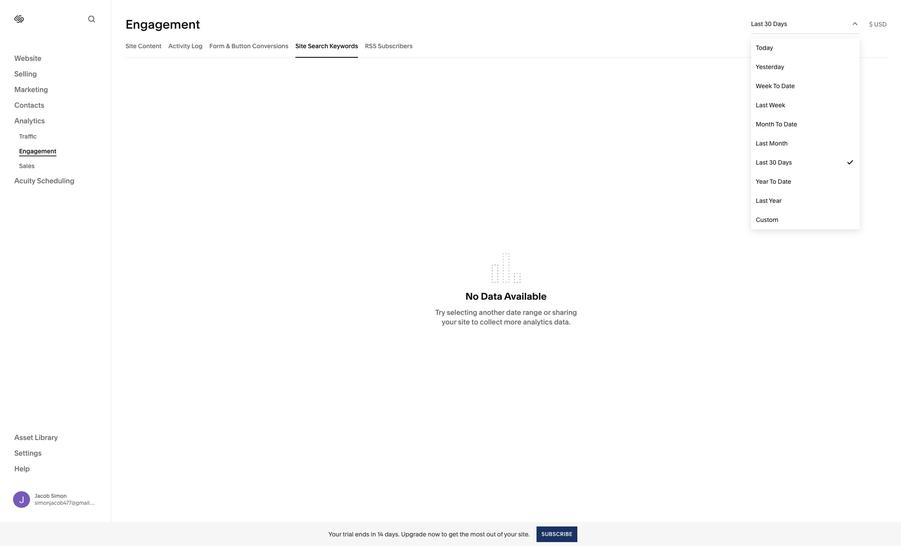 Task type: describe. For each thing, give the bounding box(es) containing it.
site content button
[[126, 34, 162, 58]]

1 vertical spatial 30
[[770, 159, 777, 167]]

trial
[[343, 531, 354, 538]]

tab list containing site content
[[126, 34, 887, 58]]

sharing
[[553, 308, 577, 317]]

site for site content
[[126, 42, 137, 50]]

year to date
[[756, 178, 792, 186]]

last down last month
[[756, 159, 768, 167]]

selecting
[[447, 308, 478, 317]]

most
[[471, 531, 485, 538]]

engagement inside engagement link
[[19, 147, 56, 155]]

collect
[[480, 318, 503, 327]]

rss subscribers
[[365, 42, 413, 50]]

selling
[[14, 70, 37, 78]]

in
[[371, 531, 376, 538]]

acuity scheduling
[[14, 177, 74, 185]]

activity log
[[168, 42, 203, 50]]

site content
[[126, 42, 162, 50]]

subscribe button
[[537, 527, 578, 542]]

to inside try selecting another date range or sharing your site to collect more analytics data.
[[472, 318, 479, 327]]

1 vertical spatial last 30 days
[[756, 159, 793, 167]]

site for site search keywords
[[296, 42, 307, 50]]

form & button conversions button
[[210, 34, 289, 58]]

days.
[[385, 531, 400, 538]]

ends
[[355, 531, 370, 538]]

last 30 days button
[[752, 14, 860, 33]]

asset library
[[14, 433, 58, 442]]

website link
[[14, 53, 97, 64]]

contacts link
[[14, 100, 97, 111]]

now
[[428, 531, 440, 538]]

no
[[466, 291, 479, 303]]

engagement link
[[19, 144, 101, 159]]

your inside try selecting another date range or sharing your site to collect more analytics data.
[[442, 318, 457, 327]]

simonjacob477@gmail.com
[[35, 500, 102, 506]]

week to date
[[756, 82, 795, 90]]

log
[[192, 42, 203, 50]]

1 vertical spatial week
[[770, 101, 786, 109]]

out
[[487, 531, 496, 538]]

last year
[[756, 197, 782, 205]]

range
[[523, 308, 542, 317]]

to for week
[[774, 82, 780, 90]]

your trial ends in 14 days. upgrade now to get the most out of your site.
[[329, 531, 530, 538]]

traffic link
[[19, 129, 101, 144]]

today
[[756, 44, 774, 52]]

data.
[[554, 318, 571, 327]]

activity log button
[[168, 34, 203, 58]]

content
[[138, 42, 162, 50]]

usd
[[875, 20, 887, 28]]

get
[[449, 531, 458, 538]]

try selecting another date range or sharing your site to collect more analytics data.
[[436, 308, 577, 327]]

rss
[[365, 42, 377, 50]]

selling link
[[14, 69, 97, 80]]

1 vertical spatial your
[[504, 531, 517, 538]]

try
[[436, 308, 445, 317]]

analytics link
[[14, 116, 97, 127]]

the
[[460, 531, 469, 538]]

form
[[210, 42, 225, 50]]

last up 'custom'
[[756, 197, 768, 205]]

days inside button
[[774, 20, 788, 28]]

help
[[14, 465, 30, 473]]

sales link
[[19, 159, 101, 173]]

1 vertical spatial month
[[770, 140, 788, 147]]

date for year to date
[[778, 178, 792, 186]]

jacob simon simonjacob477@gmail.com
[[35, 493, 102, 506]]

1 vertical spatial days
[[778, 159, 793, 167]]

site search keywords
[[296, 42, 358, 50]]

data
[[481, 291, 503, 303]]

acuity scheduling link
[[14, 176, 97, 187]]



Task type: locate. For each thing, give the bounding box(es) containing it.
subscribers
[[378, 42, 413, 50]]

$
[[870, 20, 873, 28]]

activity
[[168, 42, 190, 50]]

0 vertical spatial month
[[756, 120, 775, 128]]

subscribe
[[542, 531, 573, 538]]

0 vertical spatial date
[[782, 82, 795, 90]]

0 vertical spatial to
[[472, 318, 479, 327]]

date for month to date
[[784, 120, 798, 128]]

week
[[756, 82, 772, 90], [770, 101, 786, 109]]

date
[[507, 308, 521, 317]]

simon
[[51, 493, 67, 499]]

to up last month
[[776, 120, 783, 128]]

settings
[[14, 449, 42, 458]]

or
[[544, 308, 551, 317]]

of
[[497, 531, 503, 538]]

1 horizontal spatial your
[[504, 531, 517, 538]]

date up last month
[[784, 120, 798, 128]]

last up today at the right of page
[[752, 20, 763, 28]]

engagement down traffic
[[19, 147, 56, 155]]

0 vertical spatial 30
[[765, 20, 772, 28]]

&
[[226, 42, 230, 50]]

to right site
[[472, 318, 479, 327]]

0 horizontal spatial to
[[442, 531, 447, 538]]

keywords
[[330, 42, 358, 50]]

date for week to date
[[782, 82, 795, 90]]

2 site from the left
[[296, 42, 307, 50]]

year
[[756, 178, 769, 186], [769, 197, 782, 205]]

settings link
[[14, 448, 97, 459]]

last down week to date
[[756, 101, 768, 109]]

conversions
[[252, 42, 289, 50]]

yesterday
[[756, 63, 785, 71]]

your
[[329, 531, 342, 538]]

0 vertical spatial your
[[442, 318, 457, 327]]

last down month to date
[[756, 140, 768, 147]]

1 vertical spatial year
[[769, 197, 782, 205]]

marketing
[[14, 85, 48, 94]]

analytics
[[14, 117, 45, 125]]

site left search at the left
[[296, 42, 307, 50]]

to for month
[[776, 120, 783, 128]]

30 up 'year to date'
[[770, 159, 777, 167]]

to up last year
[[770, 178, 777, 186]]

0 vertical spatial days
[[774, 20, 788, 28]]

last 30 days inside button
[[752, 20, 788, 28]]

tab list
[[126, 34, 887, 58]]

month down month to date
[[770, 140, 788, 147]]

marketing link
[[14, 85, 97, 95]]

2 vertical spatial to
[[770, 178, 777, 186]]

to for year
[[770, 178, 777, 186]]

your
[[442, 318, 457, 327], [504, 531, 517, 538]]

2 vertical spatial date
[[778, 178, 792, 186]]

custom
[[756, 216, 779, 224]]

week up month to date
[[770, 101, 786, 109]]

available
[[505, 291, 547, 303]]

form & button conversions
[[210, 42, 289, 50]]

0 vertical spatial engagement
[[126, 17, 200, 32]]

to up last week
[[774, 82, 780, 90]]

engagement
[[126, 17, 200, 32], [19, 147, 56, 155]]

year up last year
[[756, 178, 769, 186]]

upgrade
[[401, 531, 427, 538]]

site
[[126, 42, 137, 50], [296, 42, 307, 50]]

another
[[479, 308, 505, 317]]

contacts
[[14, 101, 44, 110]]

last
[[752, 20, 763, 28], [756, 101, 768, 109], [756, 140, 768, 147], [756, 159, 768, 167], [756, 197, 768, 205]]

0 vertical spatial year
[[756, 178, 769, 186]]

sales
[[19, 162, 35, 170]]

1 vertical spatial to
[[776, 120, 783, 128]]

30
[[765, 20, 772, 28], [770, 159, 777, 167]]

1 horizontal spatial engagement
[[126, 17, 200, 32]]

year down 'year to date'
[[769, 197, 782, 205]]

1 site from the left
[[126, 42, 137, 50]]

days up 'year to date'
[[778, 159, 793, 167]]

date up last year
[[778, 178, 792, 186]]

your right of at the right bottom of the page
[[504, 531, 517, 538]]

site search keywords button
[[296, 34, 358, 58]]

0 horizontal spatial site
[[126, 42, 137, 50]]

jacob
[[35, 493, 50, 499]]

scheduling
[[37, 177, 74, 185]]

days
[[774, 20, 788, 28], [778, 159, 793, 167]]

date up last week
[[782, 82, 795, 90]]

asset
[[14, 433, 33, 442]]

acuity
[[14, 177, 35, 185]]

help link
[[14, 464, 30, 474]]

rss subscribers button
[[365, 34, 413, 58]]

1 vertical spatial engagement
[[19, 147, 56, 155]]

to
[[774, 82, 780, 90], [776, 120, 783, 128], [770, 178, 777, 186]]

0 horizontal spatial engagement
[[19, 147, 56, 155]]

0 horizontal spatial year
[[756, 178, 769, 186]]

search
[[308, 42, 328, 50]]

traffic
[[19, 133, 37, 140]]

30 inside button
[[765, 20, 772, 28]]

button
[[232, 42, 251, 50]]

1 vertical spatial date
[[784, 120, 798, 128]]

site
[[458, 318, 470, 327]]

library
[[35, 433, 58, 442]]

week down yesterday
[[756, 82, 772, 90]]

$ usd
[[870, 20, 887, 28]]

asset library link
[[14, 433, 97, 443]]

0 vertical spatial week
[[756, 82, 772, 90]]

last month
[[756, 140, 788, 147]]

month to date
[[756, 120, 798, 128]]

0 horizontal spatial your
[[442, 318, 457, 327]]

analytics
[[523, 318, 553, 327]]

1 horizontal spatial site
[[296, 42, 307, 50]]

1 horizontal spatial year
[[769, 197, 782, 205]]

month
[[756, 120, 775, 128], [770, 140, 788, 147]]

to left get
[[442, 531, 447, 538]]

1 horizontal spatial to
[[472, 318, 479, 327]]

1 vertical spatial to
[[442, 531, 447, 538]]

your down try
[[442, 318, 457, 327]]

no data available
[[466, 291, 547, 303]]

last week
[[756, 101, 786, 109]]

last 30 days up today at the right of page
[[752, 20, 788, 28]]

last inside button
[[752, 20, 763, 28]]

site left content
[[126, 42, 137, 50]]

month down last week
[[756, 120, 775, 128]]

14
[[378, 531, 383, 538]]

more
[[504, 318, 522, 327]]

engagement up content
[[126, 17, 200, 32]]

to
[[472, 318, 479, 327], [442, 531, 447, 538]]

0 vertical spatial last 30 days
[[752, 20, 788, 28]]

0 vertical spatial to
[[774, 82, 780, 90]]

last 30 days up 'year to date'
[[756, 159, 793, 167]]

site.
[[519, 531, 530, 538]]

days up today at the right of page
[[774, 20, 788, 28]]

30 up today at the right of page
[[765, 20, 772, 28]]

website
[[14, 54, 41, 63]]



Task type: vqa. For each thing, say whether or not it's contained in the screenshot.
Subscribers
yes



